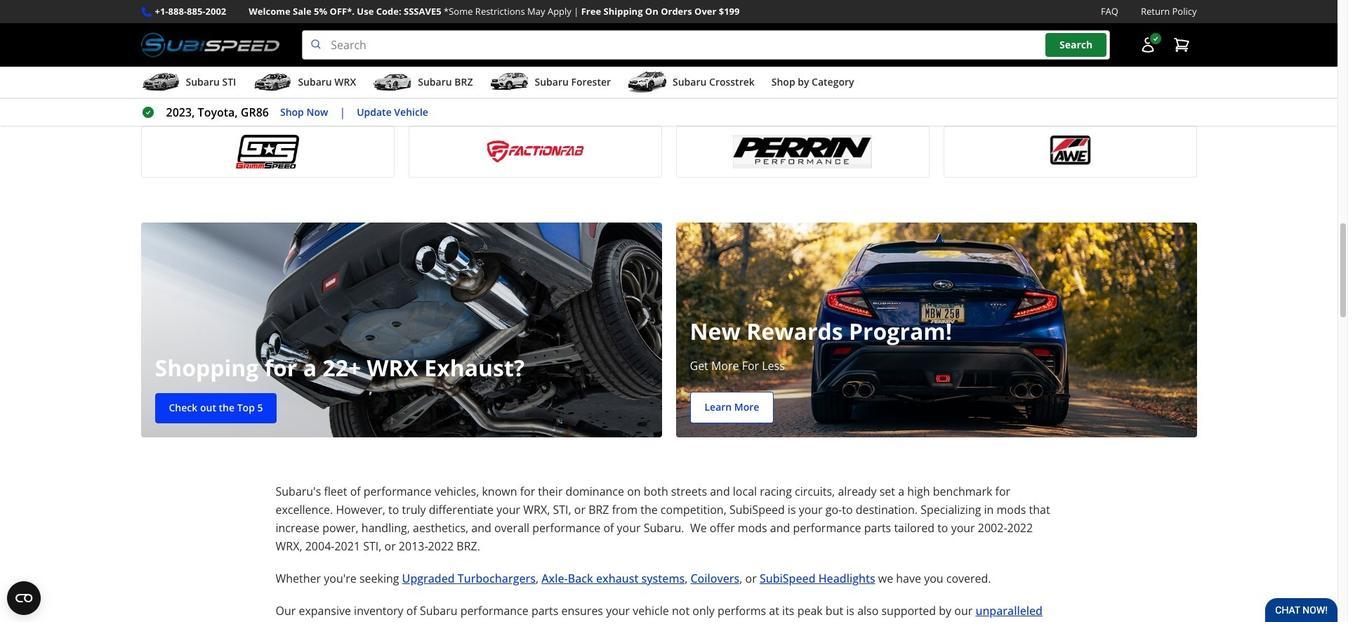 Task type: vqa. For each thing, say whether or not it's contained in the screenshot.
Tomei logo
yes



Task type: describe. For each thing, give the bounding box(es) containing it.
button image
[[1140, 37, 1157, 53]]

factionfab logo image
[[418, 135, 653, 169]]

search input field
[[302, 30, 1110, 60]]

subispeed logo image
[[141, 30, 280, 60]]

olm logo image
[[418, 69, 653, 102]]

grimmspeed logo image
[[150, 135, 385, 169]]

a subaru crosstrek thumbnail image image
[[628, 72, 667, 93]]

a subaru brz thumbnail image image
[[373, 72, 413, 93]]

tomei logo image
[[953, 69, 1188, 102]]

awe tuning logo image
[[953, 135, 1188, 169]]

a subaru wrx thumbnail image image
[[253, 72, 293, 93]]



Task type: locate. For each thing, give the bounding box(es) containing it.
subispeed logo image
[[685, 69, 921, 102]]

open widget image
[[7, 582, 41, 615]]

invidia logo image
[[150, 69, 385, 102]]

a subaru sti thumbnail image image
[[141, 72, 180, 93]]

a subaru forester thumbnail image image
[[490, 72, 529, 93]]

perrin logo image
[[685, 135, 921, 169]]



